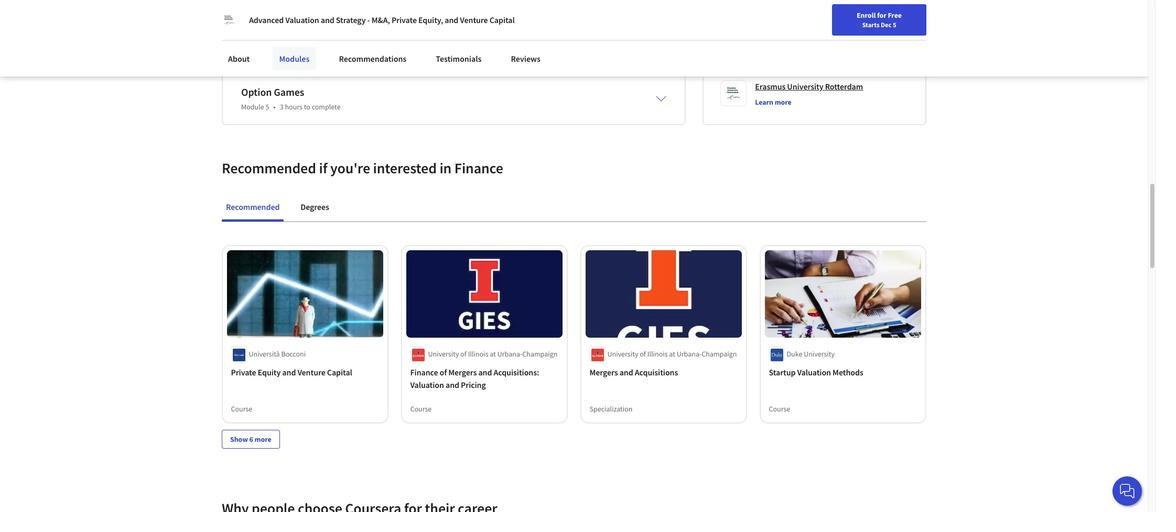 Task type: describe. For each thing, give the bounding box(es) containing it.
for
[[877, 10, 886, 20]]

new
[[888, 12, 901, 21]]

private inside the collection element
[[231, 368, 256, 378]]

and left strategy
[[321, 15, 334, 25]]

about
[[228, 53, 250, 64]]

-
[[367, 15, 370, 25]]

recommended if you're interested in finance
[[222, 159, 503, 178]]

games
[[274, 85, 304, 98]]

degrees
[[301, 202, 329, 212]]

module
[[241, 102, 264, 112]]

learn more
[[755, 97, 792, 107]]

•
[[273, 102, 276, 112]]

of for acquisitions
[[640, 350, 646, 359]]

about link
[[222, 47, 256, 70]]

methods
[[833, 368, 864, 378]]

university up mergers and acquisitions
[[608, 350, 639, 359]]

learn
[[755, 97, 773, 107]]

and left acquisitions
[[620, 368, 633, 378]]

university of illinois at urbana-champaign for acquisitions
[[608, 350, 737, 359]]

if
[[319, 159, 327, 178]]

urbana- for finance of mergers and acquisitions: valuation and pricing
[[498, 350, 523, 359]]

show
[[230, 435, 248, 445]]

venture inside private equity and venture capital link
[[298, 368, 326, 378]]

6
[[249, 435, 253, 445]]

duke
[[787, 350, 803, 359]]

degrees button
[[296, 194, 333, 220]]

collection element
[[215, 222, 933, 466]]

recommendations link
[[333, 47, 413, 70]]

illinois for mergers
[[468, 350, 489, 359]]

show 6 more
[[230, 435, 271, 445]]

mergers and acquisitions link
[[590, 367, 738, 379]]

duke university
[[787, 350, 835, 359]]

to
[[304, 102, 310, 112]]

modules
[[279, 53, 310, 64]]

valuation for startup
[[797, 368, 831, 378]]

private equity and venture capital
[[231, 368, 352, 378]]

chat with us image
[[1119, 483, 1136, 500]]

university right erasmus
[[787, 81, 823, 92]]

find your new career link
[[852, 10, 928, 24]]

course for finance of mergers and acquisitions: valuation and pricing
[[411, 405, 432, 414]]

acquisitions
[[635, 368, 678, 378]]

option
[[241, 85, 272, 98]]

mergers inside finance of mergers and acquisitions: valuation and pricing
[[449, 368, 477, 378]]

more inside "learn more" button
[[775, 97, 792, 107]]

recommended button
[[222, 194, 284, 220]]

career
[[903, 12, 923, 21]]

and down bocconi
[[283, 368, 296, 378]]

show 6 more button
[[222, 431, 280, 450]]

your
[[872, 12, 886, 21]]

find your new career
[[857, 12, 923, 21]]

reviews
[[511, 53, 541, 64]]

enroll for free starts dec 5
[[857, 10, 902, 29]]

option games module 5 • 3 hours to complete
[[241, 85, 341, 112]]

equity
[[258, 368, 281, 378]]

0 vertical spatial private
[[392, 15, 417, 25]]

enroll
[[857, 10, 876, 20]]

m&a,
[[372, 15, 390, 25]]

mergers and acquisitions
[[590, 368, 678, 378]]

finance of mergers and acquisitions: valuation and pricing
[[411, 368, 539, 391]]

champaign for finance of mergers and acquisitions: valuation and pricing
[[523, 350, 558, 359]]

equity,
[[418, 15, 443, 25]]

università
[[249, 350, 280, 359]]

at for mergers
[[490, 350, 496, 359]]

private equity and venture capital link
[[231, 367, 379, 379]]

find
[[857, 12, 871, 21]]

recommended for recommended if you're interested in finance
[[222, 159, 316, 178]]

startup valuation methods
[[769, 368, 864, 378]]

starts
[[862, 20, 880, 29]]

university up finance of mergers and acquisitions: valuation and pricing
[[428, 350, 459, 359]]

2 mergers from the left
[[590, 368, 618, 378]]



Task type: vqa. For each thing, say whether or not it's contained in the screenshot.
courses in Data Science 425 Courses
no



Task type: locate. For each thing, give the bounding box(es) containing it.
0 vertical spatial venture
[[460, 15, 488, 25]]

startup valuation methods link
[[769, 367, 917, 379]]

2 illinois from the left
[[648, 350, 668, 359]]

1 horizontal spatial champaign
[[702, 350, 737, 359]]

illinois up finance of mergers and acquisitions: valuation and pricing
[[468, 350, 489, 359]]

1 vertical spatial finance
[[411, 368, 438, 378]]

1 mergers from the left
[[449, 368, 477, 378]]

more
[[775, 97, 792, 107], [255, 435, 271, 445]]

complete
[[312, 102, 341, 112]]

0 vertical spatial capital
[[490, 15, 515, 25]]

illinois
[[468, 350, 489, 359], [648, 350, 668, 359]]

0 horizontal spatial university of illinois at urbana-champaign
[[428, 350, 558, 359]]

valuation for advanced
[[285, 15, 319, 25]]

0 vertical spatial finance
[[454, 159, 503, 178]]

3
[[280, 102, 283, 112]]

1 horizontal spatial private
[[392, 15, 417, 25]]

venture
[[460, 15, 488, 25], [298, 368, 326, 378]]

1 vertical spatial venture
[[298, 368, 326, 378]]

reviews link
[[505, 47, 547, 70]]

valuation right advanced
[[285, 15, 319, 25]]

champaign
[[523, 350, 558, 359], [702, 350, 737, 359]]

and up pricing
[[479, 368, 492, 378]]

0 horizontal spatial finance
[[411, 368, 438, 378]]

advanced
[[249, 15, 284, 25]]

1 champaign from the left
[[523, 350, 558, 359]]

private left equity
[[231, 368, 256, 378]]

menu item
[[928, 10, 996, 45]]

at up finance of mergers and acquisitions: valuation and pricing link
[[490, 350, 496, 359]]

0 horizontal spatial 5
[[266, 102, 269, 112]]

and left pricing
[[446, 380, 460, 391]]

at for acquisitions
[[669, 350, 676, 359]]

0 vertical spatial recommended
[[222, 159, 316, 178]]

strategy
[[336, 15, 366, 25]]

venture up testimonials
[[460, 15, 488, 25]]

1 vertical spatial capital
[[327, 368, 352, 378]]

1 vertical spatial 5
[[266, 102, 269, 112]]

testimonials
[[436, 53, 482, 64]]

1 horizontal spatial at
[[669, 350, 676, 359]]

university up startup valuation methods
[[804, 350, 835, 359]]

university of illinois at urbana-champaign for mergers
[[428, 350, 558, 359]]

5 left •
[[266, 102, 269, 112]]

champaign for mergers and acquisitions
[[702, 350, 737, 359]]

1 urbana- from the left
[[498, 350, 523, 359]]

valuation inside finance of mergers and acquisitions: valuation and pricing
[[411, 380, 444, 391]]

free
[[888, 10, 902, 20]]

1 vertical spatial recommended
[[226, 202, 280, 212]]

mergers up pricing
[[449, 368, 477, 378]]

hours
[[285, 102, 302, 112]]

at
[[490, 350, 496, 359], [669, 350, 676, 359]]

erasmus university rotterdam image
[[222, 13, 236, 27]]

mergers
[[449, 368, 477, 378], [590, 368, 618, 378]]

1 horizontal spatial course
[[411, 405, 432, 414]]

university of illinois at urbana-champaign up finance of mergers and acquisitions: valuation and pricing link
[[428, 350, 558, 359]]

0 vertical spatial 5
[[893, 20, 896, 29]]

3 course from the left
[[769, 405, 791, 414]]

you're
[[330, 159, 370, 178]]

in
[[440, 159, 452, 178]]

1 illinois from the left
[[468, 350, 489, 359]]

recommendations
[[339, 53, 406, 64]]

2 vertical spatial valuation
[[411, 380, 444, 391]]

0 horizontal spatial course
[[231, 405, 253, 414]]

of
[[461, 350, 467, 359], [640, 350, 646, 359], [440, 368, 447, 378]]

urbana- up mergers and acquisitions link
[[677, 350, 702, 359]]

private
[[392, 15, 417, 25], [231, 368, 256, 378]]

capital
[[490, 15, 515, 25], [327, 368, 352, 378]]

1 university of illinois at urbana-champaign from the left
[[428, 350, 558, 359]]

1 horizontal spatial finance
[[454, 159, 503, 178]]

testimonials link
[[430, 47, 488, 70]]

course
[[231, 405, 253, 414], [411, 405, 432, 414], [769, 405, 791, 414]]

1 horizontal spatial mergers
[[590, 368, 618, 378]]

capital inside private equity and venture capital link
[[327, 368, 352, 378]]

1 course from the left
[[231, 405, 253, 414]]

0 horizontal spatial valuation
[[285, 15, 319, 25]]

0 horizontal spatial venture
[[298, 368, 326, 378]]

interested
[[373, 159, 437, 178]]

5
[[893, 20, 896, 29], [266, 102, 269, 112]]

university
[[787, 81, 823, 92], [428, 350, 459, 359], [608, 350, 639, 359], [804, 350, 835, 359]]

pricing
[[461, 380, 486, 391]]

urbana- up acquisitions: at the bottom left
[[498, 350, 523, 359]]

finance of mergers and acquisitions: valuation and pricing link
[[411, 367, 558, 392]]

0 horizontal spatial more
[[255, 435, 271, 445]]

0 vertical spatial more
[[775, 97, 792, 107]]

mergers up specialization
[[590, 368, 618, 378]]

1 horizontal spatial more
[[775, 97, 792, 107]]

1 horizontal spatial valuation
[[411, 380, 444, 391]]

more right 6
[[255, 435, 271, 445]]

0 horizontal spatial capital
[[327, 368, 352, 378]]

0 vertical spatial valuation
[[285, 15, 319, 25]]

0 horizontal spatial urbana-
[[498, 350, 523, 359]]

0 horizontal spatial at
[[490, 350, 496, 359]]

2 champaign from the left
[[702, 350, 737, 359]]

urbana- for mergers and acquisitions
[[677, 350, 702, 359]]

more inside show 6 more button
[[255, 435, 271, 445]]

finance inside finance of mergers and acquisitions: valuation and pricing
[[411, 368, 438, 378]]

of inside finance of mergers and acquisitions: valuation and pricing
[[440, 368, 447, 378]]

0 horizontal spatial mergers
[[449, 368, 477, 378]]

rotterdam
[[825, 81, 863, 92]]

recommended inside button
[[226, 202, 280, 212]]

1 vertical spatial more
[[255, 435, 271, 445]]

erasmus university rotterdam
[[755, 81, 863, 92]]

dec
[[881, 20, 892, 29]]

course for startup valuation methods
[[769, 405, 791, 414]]

1 horizontal spatial venture
[[460, 15, 488, 25]]

2 urbana- from the left
[[677, 350, 702, 359]]

and right equity,
[[445, 15, 458, 25]]

1 horizontal spatial urbana-
[[677, 350, 702, 359]]

0 horizontal spatial illinois
[[468, 350, 489, 359]]

valuation left pricing
[[411, 380, 444, 391]]

university of illinois at urbana-champaign
[[428, 350, 558, 359], [608, 350, 737, 359]]

recommended for recommended
[[226, 202, 280, 212]]

recommendation tabs tab list
[[222, 194, 926, 222]]

startup
[[769, 368, 796, 378]]

acquisitions:
[[494, 368, 539, 378]]

illinois for acquisitions
[[648, 350, 668, 359]]

2 university of illinois at urbana-champaign from the left
[[608, 350, 737, 359]]

1 horizontal spatial capital
[[490, 15, 515, 25]]

modules link
[[273, 47, 316, 70]]

erasmus university rotterdam link
[[755, 80, 863, 93]]

specialization
[[590, 405, 633, 414]]

2 horizontal spatial valuation
[[797, 368, 831, 378]]

advanced valuation and strategy - m&a, private equity, and venture capital
[[249, 15, 515, 25]]

1 vertical spatial valuation
[[797, 368, 831, 378]]

1 horizontal spatial of
[[461, 350, 467, 359]]

0 horizontal spatial champaign
[[523, 350, 558, 359]]

5 inside option games module 5 • 3 hours to complete
[[266, 102, 269, 112]]

0 horizontal spatial private
[[231, 368, 256, 378]]

0 horizontal spatial of
[[440, 368, 447, 378]]

1 vertical spatial private
[[231, 368, 256, 378]]

valuation down duke university
[[797, 368, 831, 378]]

course for private equity and venture capital
[[231, 405, 253, 414]]

1 at from the left
[[490, 350, 496, 359]]

and
[[321, 15, 334, 25], [445, 15, 458, 25], [283, 368, 296, 378], [479, 368, 492, 378], [620, 368, 633, 378], [446, 380, 460, 391]]

5 right 'dec'
[[893, 20, 896, 29]]

urbana-
[[498, 350, 523, 359], [677, 350, 702, 359]]

2 horizontal spatial of
[[640, 350, 646, 359]]

1 horizontal spatial 5
[[893, 20, 896, 29]]

venture down bocconi
[[298, 368, 326, 378]]

università bocconi
[[249, 350, 306, 359]]

more right learn
[[775, 97, 792, 107]]

2 at from the left
[[669, 350, 676, 359]]

1 horizontal spatial university of illinois at urbana-champaign
[[608, 350, 737, 359]]

private right m&a,
[[392, 15, 417, 25]]

2 horizontal spatial course
[[769, 405, 791, 414]]

recommended
[[222, 159, 316, 178], [226, 202, 280, 212]]

valuation
[[285, 15, 319, 25], [797, 368, 831, 378], [411, 380, 444, 391]]

learn more button
[[755, 97, 792, 107]]

of for mergers
[[461, 350, 467, 359]]

None search field
[[149, 7, 401, 28]]

at up mergers and acquisitions link
[[669, 350, 676, 359]]

2 course from the left
[[411, 405, 432, 414]]

university of illinois at urbana-champaign up mergers and acquisitions link
[[608, 350, 737, 359]]

bocconi
[[282, 350, 306, 359]]

illinois up acquisitions
[[648, 350, 668, 359]]

1 horizontal spatial illinois
[[648, 350, 668, 359]]

finance
[[454, 159, 503, 178], [411, 368, 438, 378]]

erasmus
[[755, 81, 786, 92]]

5 inside enroll for free starts dec 5
[[893, 20, 896, 29]]



